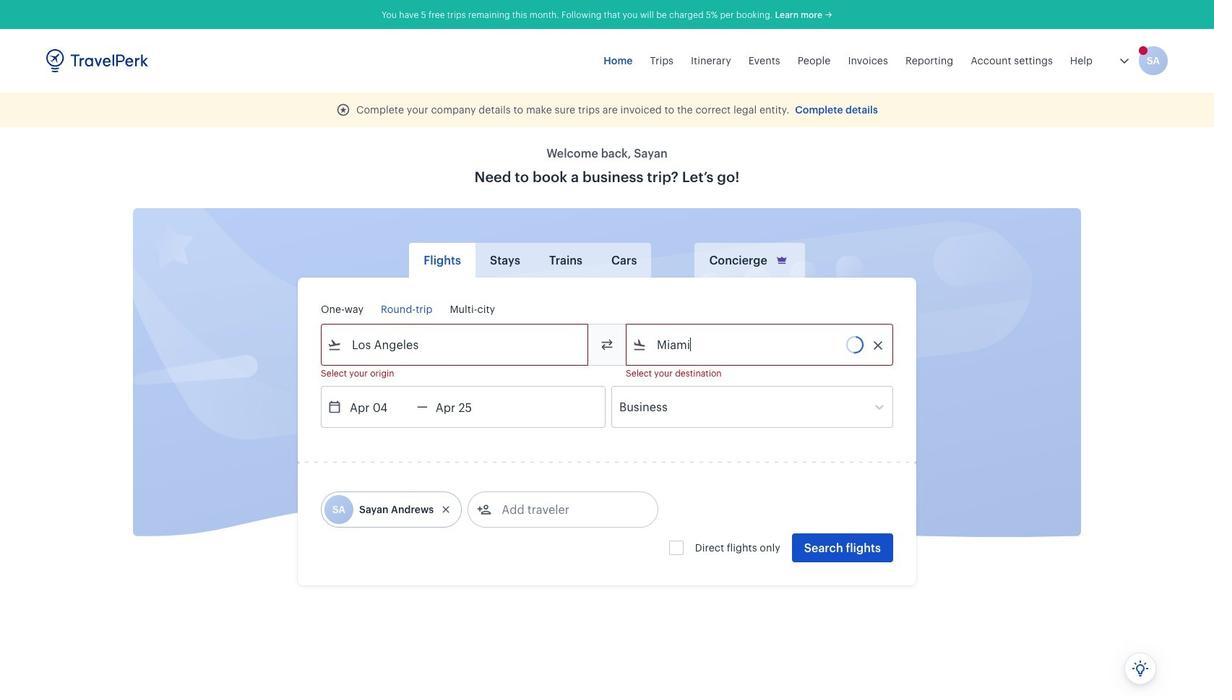 Task type: vqa. For each thing, say whether or not it's contained in the screenshot.
Add first traveler search field on the bottom left
no



Task type: describe. For each thing, give the bounding box(es) containing it.
Depart text field
[[342, 387, 417, 427]]

Return text field
[[428, 387, 503, 427]]

From search field
[[342, 333, 569, 356]]

To search field
[[647, 333, 874, 356]]



Task type: locate. For each thing, give the bounding box(es) containing it.
Add traveler search field
[[492, 498, 642, 521]]



